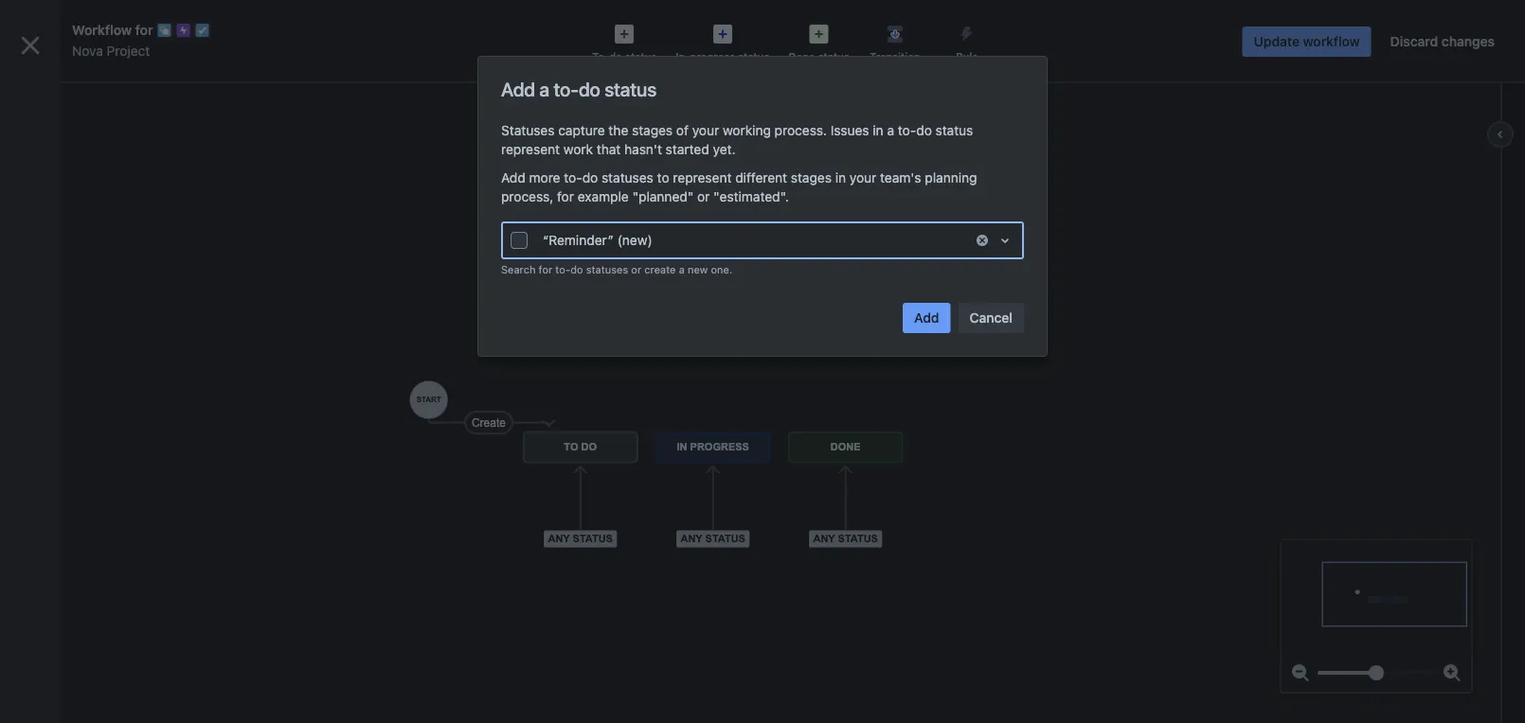 Task type: locate. For each thing, give the bounding box(es) containing it.
to- for add more to-do statuses to represent different stages in your team's planning process, for example "planned" or "estimated".
[[564, 170, 582, 186]]

1 horizontal spatial stages
[[791, 170, 832, 186]]

to- up team's
[[898, 123, 916, 138]]

add inside add more to-do statuses to represent different stages in your team's planning process, for example "planned" or "estimated".
[[501, 170, 526, 186]]

you're for you're on the free plan
[[23, 135, 58, 148]]

changes
[[1442, 34, 1495, 49]]

1 horizontal spatial project
[[167, 657, 204, 671]]

settings
[[96, 222, 145, 238]]

1 vertical spatial nova
[[57, 83, 89, 99]]

statuses down "reminder" (new)
[[586, 264, 628, 276]]

1 vertical spatial project
[[92, 83, 138, 99]]

0 vertical spatial statuses
[[602, 170, 653, 186]]

project inside nova project software project
[[92, 83, 138, 99]]

project up software
[[92, 83, 138, 99]]

1 horizontal spatial your
[[850, 170, 877, 186]]

add left cancel
[[914, 310, 939, 326]]

0 vertical spatial add
[[501, 78, 535, 100]]

that
[[597, 142, 621, 157]]

you're in the workflow viewfinder, use the arrow keys to move it element
[[1282, 541, 1471, 655]]

1 horizontal spatial in
[[835, 170, 846, 186]]

1 vertical spatial or
[[631, 264, 641, 276]]

1 horizontal spatial the
[[609, 123, 628, 138]]

project settings
[[49, 222, 145, 238]]

the right on at the left of the page
[[78, 135, 97, 148]]

0 horizontal spatial represent
[[501, 142, 560, 157]]

represent down started
[[673, 170, 732, 186]]

2 vertical spatial in
[[60, 657, 69, 671]]

represent down statuses
[[501, 142, 560, 157]]

in inside statuses capture the stages of your working process. issues in a to-do status represent work that hasn't started yet.
[[873, 123, 884, 138]]

or right "planned"
[[697, 189, 710, 205]]

1 vertical spatial add
[[501, 170, 526, 186]]

add up statuses
[[501, 78, 535, 100]]

for right search
[[539, 264, 552, 276]]

a inside statuses capture the stages of your working process. issues in a to-do status represent work that hasn't started yet.
[[887, 123, 894, 138]]

in
[[873, 123, 884, 138], [835, 170, 846, 186], [60, 657, 69, 671]]

to- inside add more to-do statuses to represent different stages in your team's planning process, for example "planned" or "estimated".
[[564, 170, 582, 186]]

workflow for
[[72, 22, 153, 38]]

2 vertical spatial project
[[49, 222, 93, 238]]

you're left on at the left of the page
[[23, 135, 58, 148]]

types
[[63, 274, 99, 289]]

close workflow editor image
[[15, 30, 45, 61]]

do up team's
[[916, 123, 932, 138]]

upgrade
[[55, 168, 111, 181]]

cancel button
[[958, 303, 1024, 333]]

project right "managed" at the bottom left
[[167, 657, 204, 671]]

statuses
[[602, 170, 653, 186], [586, 264, 628, 276]]

stages inside add more to-do statuses to represent different stages in your team's planning process, for example "planned" or "estimated".
[[791, 170, 832, 186]]

do down "reminder" in the left of the page
[[570, 264, 583, 276]]

do up the "add a to-do status"
[[609, 51, 622, 63]]

nova
[[72, 43, 103, 59], [57, 83, 89, 99]]

0 horizontal spatial project
[[108, 103, 146, 116]]

1 vertical spatial stages
[[791, 170, 832, 186]]

1 horizontal spatial for
[[539, 264, 552, 276]]

in right issues
[[873, 123, 884, 138]]

the
[[609, 123, 628, 138], [78, 135, 97, 148]]

or inside add more to-do statuses to represent different stages in your team's planning process, for example "planned" or "estimated".
[[697, 189, 710, 205]]

create
[[701, 18, 743, 34]]

in down issues
[[835, 170, 846, 186]]

the inside statuses capture the stages of your working process. issues in a to-do status represent work that hasn't started yet.
[[609, 123, 628, 138]]

2 horizontal spatial in
[[873, 123, 884, 138]]

project inside project settings link
[[49, 222, 93, 238]]

the up that on the left top of page
[[609, 123, 628, 138]]

1 vertical spatial you're
[[23, 657, 57, 671]]

project
[[108, 103, 146, 116], [167, 657, 204, 671]]

statuses inside add more to-do statuses to represent different stages in your team's planning process, for example "planned" or "estimated".
[[602, 170, 653, 186]]

dialog containing workflow for
[[0, 0, 1525, 724]]

to-
[[554, 78, 579, 100], [898, 123, 916, 138], [564, 170, 582, 186], [555, 264, 570, 276]]

a right issues
[[887, 123, 894, 138]]

create banner
[[0, 0, 1525, 53]]

0 vertical spatial you're
[[23, 135, 58, 148]]

0 vertical spatial or
[[697, 189, 710, 205]]

0 horizontal spatial for
[[135, 22, 153, 38]]

project for nova project
[[107, 43, 150, 59]]

new
[[688, 264, 708, 276]]

0 horizontal spatial your
[[692, 123, 719, 138]]

1 vertical spatial for
[[557, 189, 574, 205]]

stages inside statuses capture the stages of your working process. issues in a to-do status represent work that hasn't started yet.
[[632, 123, 673, 138]]

to-do status
[[592, 51, 657, 63]]

for down the more
[[557, 189, 574, 205]]

to- right the more
[[564, 170, 582, 186]]

0 vertical spatial for
[[135, 22, 153, 38]]

add inside button
[[914, 310, 939, 326]]

project inside nova project link
[[107, 43, 150, 59]]

to-
[[592, 51, 609, 63]]

1 vertical spatial statuses
[[586, 264, 628, 276]]

statuses up 'example'
[[602, 170, 653, 186]]

stages
[[632, 123, 673, 138], [791, 170, 832, 186]]

1 you're from the top
[[23, 135, 58, 148]]

work
[[563, 142, 593, 157]]

project
[[107, 43, 150, 59], [92, 83, 138, 99], [49, 222, 93, 238]]

nova project software project
[[57, 83, 146, 116]]

your left team's
[[850, 170, 877, 186]]

0 vertical spatial your
[[692, 123, 719, 138]]

in inside add more to-do statuses to represent different stages in your team's planning process, for example "planned" or "estimated".
[[835, 170, 846, 186]]

to- down "reminder" in the left of the page
[[555, 264, 570, 276]]

or
[[697, 189, 710, 205], [631, 264, 641, 276]]

jira software image
[[49, 15, 176, 37], [49, 15, 176, 37]]

do down to-
[[579, 78, 600, 100]]

stages up hasn't
[[632, 123, 673, 138]]

nova down workflow on the top left
[[72, 43, 103, 59]]

do up 'example'
[[582, 170, 598, 186]]

do
[[609, 51, 622, 63], [579, 78, 600, 100], [916, 123, 932, 138], [582, 170, 598, 186], [570, 264, 583, 276]]

in left team-
[[60, 657, 69, 671]]

project up the plan
[[108, 103, 146, 116]]

2 horizontal spatial for
[[557, 189, 574, 205]]

nova inside nova project software project
[[57, 83, 89, 99]]

issue
[[27, 274, 60, 289]]

the for stages
[[609, 123, 628, 138]]

create button
[[690, 11, 754, 41]]

represent
[[501, 142, 560, 157], [673, 170, 732, 186]]

dialog
[[0, 0, 1525, 724]]

add for add a to-do status
[[501, 78, 535, 100]]

your inside statuses capture the stages of your working process. issues in a to-do status represent work that hasn't started yet.
[[692, 123, 719, 138]]

0 horizontal spatial stages
[[632, 123, 673, 138]]

started
[[666, 142, 709, 157]]

do for add more to-do statuses to represent different stages in your team's planning process, for example "planned" or "estimated".
[[582, 170, 598, 186]]

0 vertical spatial project
[[107, 43, 150, 59]]

add
[[501, 78, 535, 100], [501, 170, 526, 186], [914, 310, 939, 326]]

for up 'nova project'
[[135, 22, 153, 38]]

a up statuses
[[539, 78, 549, 100]]

zoom out image
[[1289, 662, 1312, 685]]

a
[[539, 78, 549, 100], [887, 123, 894, 138], [679, 264, 685, 276], [73, 657, 79, 671]]

more
[[529, 170, 560, 186]]

status up planning
[[936, 123, 973, 138]]

to- for search for to-do statuses or create a new one.
[[555, 264, 570, 276]]

rule button
[[931, 19, 1003, 64]]

plan
[[127, 135, 151, 148]]

example
[[578, 189, 629, 205]]

to- up capture
[[554, 78, 579, 100]]

1 vertical spatial your
[[850, 170, 877, 186]]

you're in a team-managed project
[[23, 657, 204, 671]]

status right progress
[[738, 51, 770, 63]]

1 horizontal spatial or
[[697, 189, 710, 205]]

for
[[135, 22, 153, 38], [557, 189, 574, 205], [539, 264, 552, 276]]

process,
[[501, 189, 553, 205]]

update
[[1254, 34, 1300, 49]]

software
[[57, 103, 105, 116]]

zoom in image
[[1441, 662, 1464, 685]]

add button
[[903, 303, 951, 333]]

you're left team-
[[23, 657, 57, 671]]

2 vertical spatial add
[[914, 310, 939, 326]]

project settings link
[[8, 211, 220, 249]]

1 vertical spatial in
[[835, 170, 846, 186]]

0 vertical spatial represent
[[501, 142, 560, 157]]

discard changes button
[[1379, 27, 1506, 57]]

represent inside statuses capture the stages of your working process. issues in a to-do status represent work that hasn't started yet.
[[501, 142, 560, 157]]

0 vertical spatial in
[[873, 123, 884, 138]]

search for to-do statuses or create a new one.
[[501, 264, 732, 276]]

create
[[644, 264, 676, 276]]

do inside popup button
[[609, 51, 622, 63]]

Search field
[[1165, 11, 1355, 41]]

your right of
[[692, 123, 719, 138]]

1 vertical spatial represent
[[673, 170, 732, 186]]

nova inside dialog
[[72, 43, 103, 59]]

0 vertical spatial stages
[[632, 123, 673, 138]]

stages down process.
[[791, 170, 832, 186]]

you're
[[23, 135, 58, 148], [23, 657, 57, 671]]

2 you're from the top
[[23, 657, 57, 671]]

a left team-
[[73, 657, 79, 671]]

do inside add more to-do statuses to represent different stages in your team's planning process, for example "planned" or "estimated".
[[582, 170, 598, 186]]

or left create
[[631, 264, 641, 276]]

done status button
[[779, 19, 859, 64]]

issue types group
[[8, 257, 220, 501]]

2 vertical spatial for
[[539, 264, 552, 276]]

project down workflow for
[[107, 43, 150, 59]]

status
[[625, 51, 657, 63], [738, 51, 770, 63], [818, 51, 850, 63], [605, 78, 656, 100], [936, 123, 973, 138]]

"reminder" (new)
[[543, 233, 652, 248]]

to- for add a to-do status
[[554, 78, 579, 100]]

0 vertical spatial project
[[108, 103, 146, 116]]

project left settings
[[49, 222, 93, 238]]

add up the process, at the top left of the page
[[501, 170, 526, 186]]

0 vertical spatial nova
[[72, 43, 103, 59]]

your
[[692, 123, 719, 138], [850, 170, 877, 186]]

status right to-
[[625, 51, 657, 63]]

add for add more to-do statuses to represent different stages in your team's planning process, for example "planned" or "estimated".
[[501, 170, 526, 186]]

done
[[789, 51, 815, 63]]

in for your
[[835, 170, 846, 186]]

issues
[[830, 123, 869, 138]]

0 horizontal spatial the
[[78, 135, 97, 148]]

1 horizontal spatial represent
[[673, 170, 732, 186]]

nova up software
[[57, 83, 89, 99]]



Task type: describe. For each thing, give the bounding box(es) containing it.
to- inside statuses capture the stages of your working process. issues in a to-do status represent work that hasn't started yet.
[[898, 123, 916, 138]]

for for search
[[539, 264, 552, 276]]

rule
[[956, 51, 978, 63]]

do for search for to-do statuses or create a new one.
[[570, 264, 583, 276]]

(new)
[[617, 233, 652, 248]]

team-
[[82, 657, 114, 671]]

Zoom level range field
[[1318, 655, 1435, 692]]

status inside statuses capture the stages of your working process. issues in a to-do status represent work that hasn't started yet.
[[936, 123, 973, 138]]

"reminder"
[[543, 233, 614, 248]]

statuses for to
[[602, 170, 653, 186]]

nova project
[[72, 43, 150, 59]]

cancel
[[970, 310, 1013, 326]]

open image
[[994, 229, 1016, 252]]

to-do status button
[[583, 19, 666, 64]]

progress
[[690, 51, 735, 63]]

workflow
[[1303, 34, 1360, 49]]

represent inside add more to-do statuses to represent different stages in your team's planning process, for example "planned" or "estimated".
[[673, 170, 732, 186]]

1 vertical spatial project
[[167, 657, 204, 671]]

upgrade button
[[24, 159, 125, 190]]

hasn't
[[624, 142, 662, 157]]

capture
[[558, 123, 605, 138]]

add a to-do status
[[501, 78, 656, 100]]

primary element
[[11, 0, 1165, 53]]

issue types
[[27, 274, 99, 289]]

on
[[61, 135, 75, 148]]

0 horizontal spatial or
[[631, 264, 641, 276]]

statuses for or
[[586, 264, 628, 276]]

discard
[[1390, 34, 1438, 49]]

project inside nova project software project
[[108, 103, 146, 116]]

status inside popup button
[[738, 51, 770, 63]]

nova project link
[[72, 40, 150, 63]]

team's
[[880, 170, 921, 186]]

search
[[501, 264, 536, 276]]

workflow
[[72, 22, 132, 38]]

a left new
[[679, 264, 685, 276]]

nova for nova project software project
[[57, 83, 89, 99]]

discard changes
[[1390, 34, 1495, 49]]

different
[[735, 170, 787, 186]]

yet.
[[713, 142, 736, 157]]

do for add a to-do status
[[579, 78, 600, 100]]

status down to-do status
[[605, 78, 656, 100]]

"planned"
[[632, 189, 694, 205]]

transition
[[870, 51, 920, 63]]

in-progress status button
[[666, 19, 779, 64]]

clear image
[[975, 233, 990, 248]]

nova for nova project
[[72, 43, 103, 59]]

process.
[[775, 123, 827, 138]]

do inside statuses capture the stages of your working process. issues in a to-do status represent work that hasn't started yet.
[[916, 123, 932, 138]]

0 horizontal spatial in
[[60, 657, 69, 671]]

of
[[676, 123, 689, 138]]

free
[[100, 135, 124, 148]]

in-
[[676, 51, 690, 63]]

in for a
[[873, 123, 884, 138]]

project for nova project software project
[[92, 83, 138, 99]]

add more to-do statuses to represent different stages in your team's planning process, for example "planned" or "estimated".
[[501, 170, 977, 205]]

you're on the free plan
[[23, 135, 151, 148]]

to
[[657, 170, 669, 186]]

add a to-do status dialog
[[478, 57, 1047, 356]]

for inside add more to-do statuses to represent different stages in your team's planning process, for example "planned" or "estimated".
[[557, 189, 574, 205]]

status right done
[[818, 51, 850, 63]]

the for free
[[78, 135, 97, 148]]

for for workflow
[[135, 22, 153, 38]]

update workflow
[[1254, 34, 1360, 49]]

in-progress status
[[676, 51, 770, 63]]

working
[[723, 123, 771, 138]]

statuses capture the stages of your working process. issues in a to-do status represent work that hasn't started yet.
[[501, 123, 973, 157]]

one.
[[711, 264, 732, 276]]

planning
[[925, 170, 977, 186]]

transition button
[[859, 19, 931, 64]]

done status
[[789, 51, 850, 63]]

statuses
[[501, 123, 555, 138]]

"estimated".
[[713, 189, 789, 205]]

update workflow button
[[1242, 27, 1371, 57]]

managed
[[114, 657, 164, 671]]

you're for you're in a team-managed project
[[23, 657, 57, 671]]

your inside add more to-do statuses to represent different stages in your team's planning process, for example "planned" or "estimated".
[[850, 170, 877, 186]]



Task type: vqa. For each thing, say whether or not it's contained in the screenshot.
app
no



